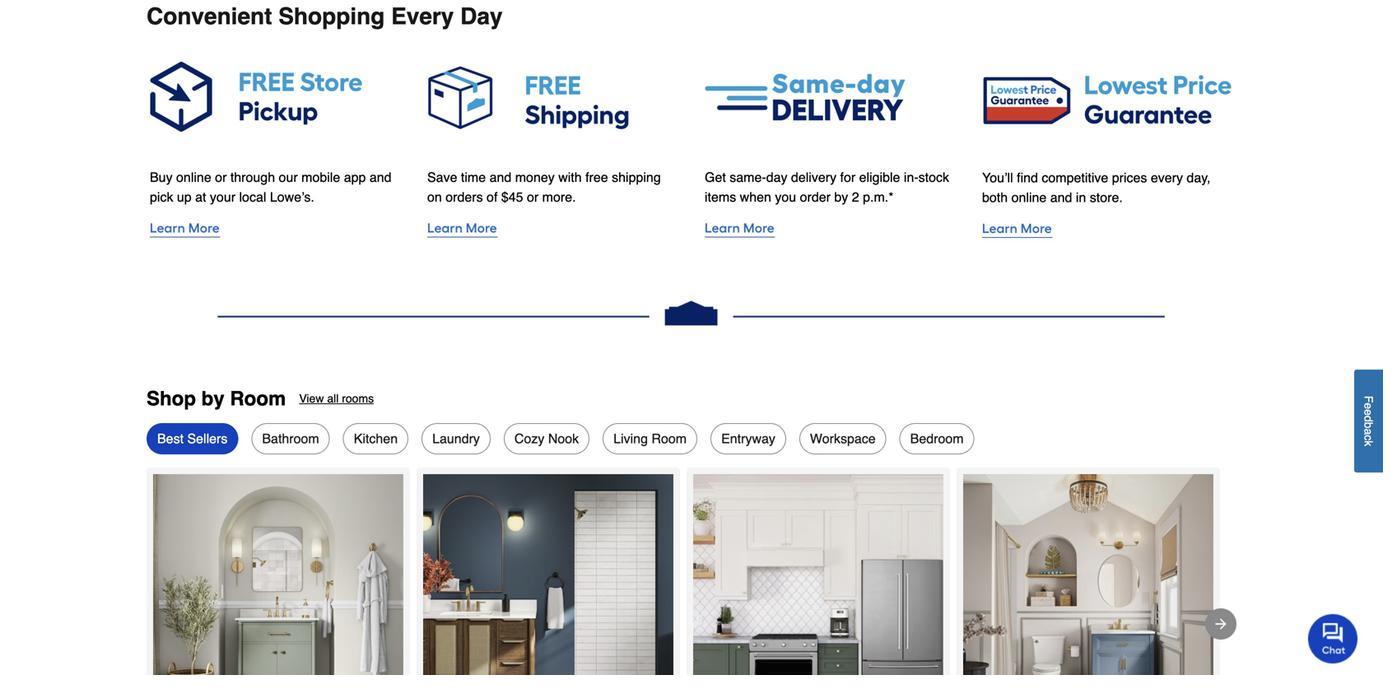 Task type: locate. For each thing, give the bounding box(es) containing it.
get
[[705, 170, 726, 185]]

online
[[176, 170, 211, 185], [1012, 190, 1047, 205]]

you
[[775, 189, 797, 205]]

entryway
[[722, 431, 776, 446]]

learn more image down store.
[[983, 217, 1234, 240]]

app
[[344, 170, 366, 185]]

0 horizontal spatial by
[[202, 387, 225, 410]]

on
[[427, 189, 442, 205]]

arrow right image
[[1213, 616, 1230, 633]]

or
[[215, 170, 227, 185], [527, 189, 539, 205]]

1 vertical spatial by
[[202, 387, 225, 410]]

by left 2
[[835, 189, 849, 205]]

for
[[841, 170, 856, 185]]

view
[[299, 392, 324, 405]]

c
[[1363, 435, 1376, 441]]

convenient
[[147, 3, 272, 30]]

by up sellers
[[202, 387, 225, 410]]

delivery
[[792, 170, 837, 185]]

and
[[370, 170, 392, 185], [490, 170, 512, 185], [1051, 190, 1073, 205]]

2 horizontal spatial and
[[1051, 190, 1073, 205]]

cozy nook
[[515, 431, 579, 446]]

room
[[230, 387, 286, 410], [652, 431, 687, 446]]

buy
[[150, 170, 173, 185]]

view all rooms
[[299, 392, 374, 405]]

0 horizontal spatial and
[[370, 170, 392, 185]]

day
[[461, 3, 503, 30]]

0 vertical spatial or
[[215, 170, 227, 185]]

buy online or through our mobile app and pick up at your local lowe's.
[[150, 170, 392, 205]]

bathroom
[[262, 431, 319, 446]]

or up your
[[215, 170, 227, 185]]

prices
[[1113, 170, 1148, 185]]

best sellers
[[157, 431, 228, 446]]

pick
[[150, 189, 173, 205]]

learn more image down more.
[[427, 217, 679, 240]]

time
[[461, 170, 486, 185]]

learn more image
[[150, 217, 401, 240], [427, 217, 679, 240], [705, 217, 956, 240], [983, 217, 1234, 240]]

1 horizontal spatial or
[[527, 189, 539, 205]]

lowe's.
[[270, 189, 314, 205]]

online up at
[[176, 170, 211, 185]]

and right app
[[370, 170, 392, 185]]

up
[[177, 189, 192, 205]]

workspace
[[810, 431, 876, 446]]

1 vertical spatial or
[[527, 189, 539, 205]]

0 horizontal spatial online
[[176, 170, 211, 185]]

3 learn more image from the left
[[705, 217, 956, 240]]

living room
[[614, 431, 687, 446]]

1 horizontal spatial online
[[1012, 190, 1047, 205]]

rooms
[[342, 392, 374, 405]]

or down the money
[[527, 189, 539, 205]]

0 vertical spatial room
[[230, 387, 286, 410]]

and left in
[[1051, 190, 1073, 205]]

online down find
[[1012, 190, 1047, 205]]

or inside buy online or through our mobile app and pick up at your local lowe's.
[[215, 170, 227, 185]]

learn more image for more.
[[427, 217, 679, 240]]

find
[[1017, 170, 1039, 185]]

shipping
[[612, 170, 661, 185]]

laundry
[[433, 431, 480, 446]]

kitchen
[[354, 431, 398, 446]]

in
[[1076, 190, 1087, 205]]

a centered blue outline of the lowe's logo with page-divider lines extending left and right. image
[[147, 293, 1237, 335]]

0 vertical spatial by
[[835, 189, 849, 205]]

a
[[1363, 429, 1376, 435]]

0 vertical spatial online
[[176, 170, 211, 185]]

local
[[239, 189, 266, 205]]

e up d
[[1363, 403, 1376, 409]]

1 vertical spatial room
[[652, 431, 687, 446]]

1 learn more image from the left
[[150, 217, 401, 240]]

online inside 'you'll find competitive prices every day, both online and in store.'
[[1012, 190, 1047, 205]]

1 e from the top
[[1363, 403, 1376, 409]]

learn more image down order
[[705, 217, 956, 240]]

shop
[[147, 387, 196, 410]]

d
[[1363, 416, 1376, 422]]

1 vertical spatial online
[[1012, 190, 1047, 205]]

room up bathroom
[[230, 387, 286, 410]]

by
[[835, 189, 849, 205], [202, 387, 225, 410]]

learn more image down the lowe's.
[[150, 217, 401, 240]]

store.
[[1090, 190, 1123, 205]]

room right living
[[652, 431, 687, 446]]

e up "b"
[[1363, 409, 1376, 416]]

e
[[1363, 403, 1376, 409], [1363, 409, 1376, 416]]

1 horizontal spatial and
[[490, 170, 512, 185]]

p.m.*
[[863, 189, 894, 205]]

0 horizontal spatial or
[[215, 170, 227, 185]]

and up of
[[490, 170, 512, 185]]

at
[[195, 189, 206, 205]]

living
[[614, 431, 648, 446]]

save
[[427, 170, 458, 185]]

learn more image for local
[[150, 217, 401, 240]]

2 learn more image from the left
[[427, 217, 679, 240]]

free
[[586, 170, 608, 185]]

1 horizontal spatial by
[[835, 189, 849, 205]]



Task type: describe. For each thing, give the bounding box(es) containing it.
you'll find competitive prices every day, both online and in store.
[[983, 170, 1211, 205]]

every
[[1151, 170, 1184, 185]]

2 e from the top
[[1363, 409, 1376, 416]]

or inside save time and money with free shipping on orders of $45 or more.
[[527, 189, 539, 205]]

1 horizontal spatial room
[[652, 431, 687, 446]]

you'll
[[983, 170, 1014, 185]]

free store pickup. image
[[150, 56, 401, 138]]

$45
[[501, 189, 523, 205]]

and inside save time and money with free shipping on orders of $45 or more.
[[490, 170, 512, 185]]

b
[[1363, 422, 1376, 429]]

money
[[515, 170, 555, 185]]

view all rooms link
[[299, 387, 374, 410]]

and inside 'you'll find competitive prices every day, both online and in store.'
[[1051, 190, 1073, 205]]

get same-day delivery for eligible in-stock items when you order by 2 p.m.*
[[705, 170, 950, 205]]

day,
[[1187, 170, 1211, 185]]

more.
[[543, 189, 576, 205]]

through
[[230, 170, 275, 185]]

in-
[[904, 170, 919, 185]]

convenient shopping every day
[[147, 3, 503, 30]]

lowest price guarantee. image
[[983, 56, 1234, 138]]

with
[[559, 170, 582, 185]]

same day delivery. image
[[705, 56, 956, 138]]

order
[[800, 189, 831, 205]]

day
[[767, 170, 788, 185]]

eligible
[[860, 170, 901, 185]]

shopping
[[279, 3, 385, 30]]

f
[[1363, 396, 1376, 403]]

shop by room
[[147, 387, 286, 410]]

f e e d b a c k button
[[1355, 370, 1384, 473]]

every
[[391, 3, 454, 30]]

sellers
[[187, 431, 228, 446]]

of
[[487, 189, 498, 205]]

our
[[279, 170, 298, 185]]

f e e d b a c k
[[1363, 396, 1376, 447]]

when
[[740, 189, 772, 205]]

bedroom
[[911, 431, 964, 446]]

stock
[[919, 170, 950, 185]]

4 learn more image from the left
[[983, 217, 1234, 240]]

both
[[983, 190, 1008, 205]]

same-
[[730, 170, 767, 185]]

mobile
[[302, 170, 340, 185]]

cozy
[[515, 431, 545, 446]]

2
[[852, 189, 860, 205]]

best
[[157, 431, 184, 446]]

chat invite button image
[[1309, 614, 1359, 664]]

k
[[1363, 441, 1376, 447]]

items
[[705, 189, 737, 205]]

competitive
[[1042, 170, 1109, 185]]

save time and money with free shipping on orders of $45 or more.
[[427, 170, 661, 205]]

and inside buy online or through our mobile app and pick up at your local lowe's.
[[370, 170, 392, 185]]

free shipping. image
[[427, 56, 679, 138]]

nook
[[548, 431, 579, 446]]

by inside get same-day delivery for eligible in-stock items when you order by 2 p.m.*
[[835, 189, 849, 205]]

all
[[327, 392, 339, 405]]

0 horizontal spatial room
[[230, 387, 286, 410]]

orders
[[446, 189, 483, 205]]

your
[[210, 189, 236, 205]]

online inside buy online or through our mobile app and pick up at your local lowe's.
[[176, 170, 211, 185]]

learn more image for by
[[705, 217, 956, 240]]



